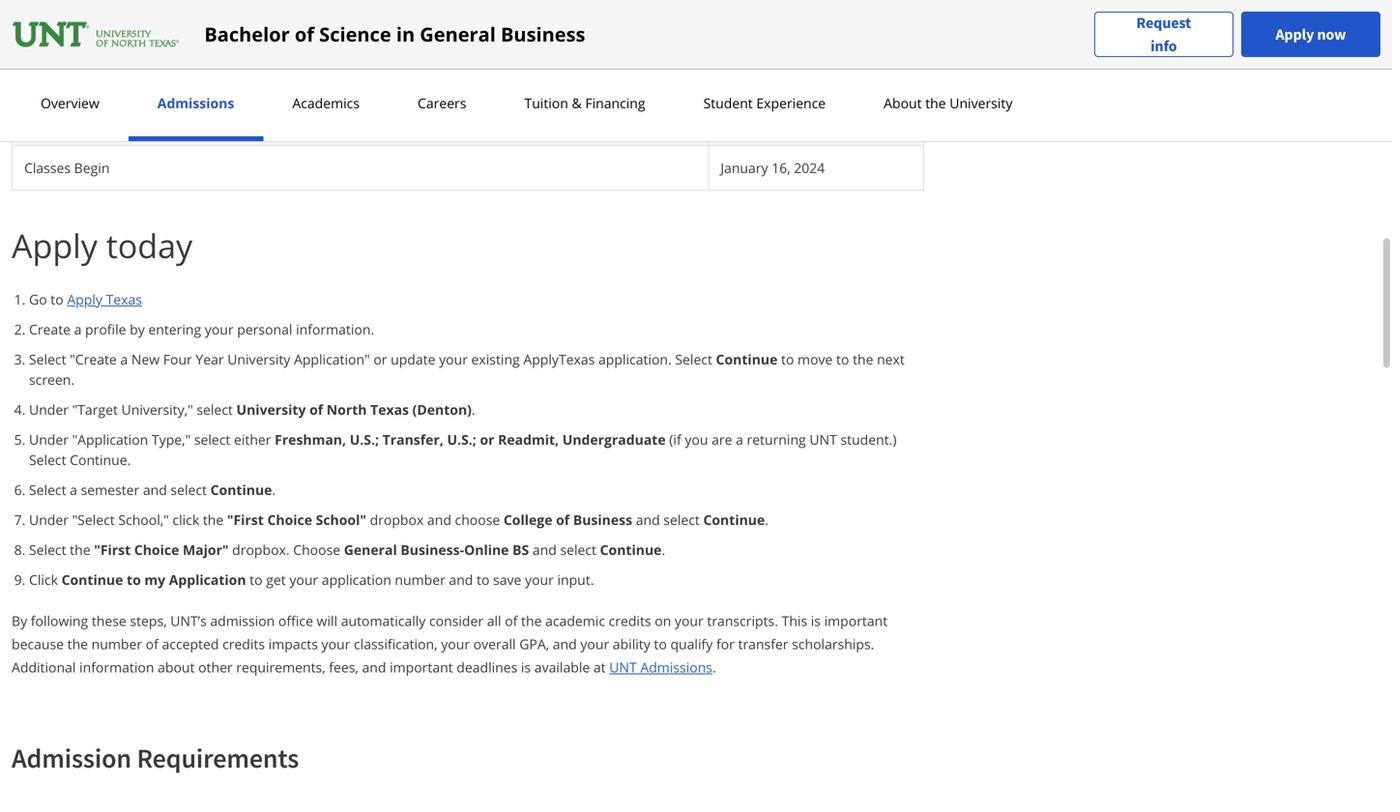 Task type: vqa. For each thing, say whether or not it's contained in the screenshot.


Task type: describe. For each thing, give the bounding box(es) containing it.
1 horizontal spatial important
[[825, 612, 888, 630]]

the up gpa,
[[521, 612, 542, 630]]

the down "select
[[70, 541, 90, 559]]

careers link
[[412, 94, 472, 112]]

request
[[1137, 13, 1192, 32]]

select down (if
[[664, 511, 700, 529]]

scholarships.
[[792, 635, 875, 653]]

1 horizontal spatial choice
[[267, 511, 312, 529]]

classes
[[24, 159, 71, 177]]

university,"
[[121, 400, 193, 419]]

0 horizontal spatial "first
[[94, 541, 131, 559]]

apply today
[[12, 223, 193, 268]]

final
[[68, 70, 98, 88]]

list item containing go to
[[29, 289, 925, 309]]

a left new
[[120, 350, 128, 368]]

go
[[29, 290, 47, 308]]

choose
[[455, 511, 500, 529]]

your down create a profile by entering your personal information. list item
[[439, 350, 468, 368]]

admission requirements
[[12, 741, 299, 775]]

because
[[12, 635, 64, 653]]

of right college
[[556, 511, 570, 529]]

admission
[[210, 612, 275, 630]]

january 16, 2024
[[721, 159, 825, 177]]

by
[[12, 612, 27, 630]]

new
[[131, 350, 160, 368]]

to left 'get'
[[250, 571, 263, 589]]

dropbox.
[[232, 541, 290, 559]]

and up available
[[553, 635, 577, 653]]

2 horizontal spatial deadline
[[418, 25, 474, 44]]

1 horizontal spatial admissions
[[641, 658, 713, 676]]

type,"
[[152, 430, 191, 449]]

this
[[782, 612, 808, 630]]

on
[[655, 612, 671, 630]]

apply inside list item
[[67, 290, 102, 308]]

entering
[[148, 320, 201, 338]]

select for select a semester and select continue .
[[29, 481, 66, 499]]

student
[[704, 94, 753, 112]]

business-
[[401, 541, 464, 559]]

application for students
[[169, 25, 239, 44]]

continue left move
[[716, 350, 778, 368]]

existing
[[472, 350, 520, 368]]

consider
[[429, 612, 484, 630]]

under for under "application type," select either
[[29, 430, 69, 449]]

students for application
[[109, 25, 165, 44]]

your right save
[[525, 571, 554, 589]]

experience
[[757, 94, 826, 112]]

online
[[464, 541, 509, 559]]

2 vertical spatial admission
[[12, 741, 132, 775]]

information.
[[296, 320, 374, 338]]

1 vertical spatial is
[[521, 658, 531, 676]]

your up year on the top left
[[205, 320, 234, 338]]

application for final
[[101, 70, 172, 88]]

select for select "create a new four year university application" or update your existing applytexas application. select continue
[[29, 350, 66, 368]]

under "target university," select university of north texas (denton) .
[[29, 400, 475, 419]]

number inside list item
[[395, 571, 446, 589]]

the inside to move to the next screen.
[[853, 350, 874, 368]]

to left save
[[477, 571, 490, 589]]

list item containing under "application type," select either
[[29, 429, 925, 470]]

0 vertical spatial texas
[[106, 290, 142, 308]]

move
[[798, 350, 833, 368]]

2 u.s.; from the left
[[447, 430, 477, 449]]

. down to move to the next screen.
[[472, 400, 475, 419]]

1 vertical spatial university
[[227, 350, 290, 368]]

(if
[[669, 430, 682, 449]]

information
[[79, 658, 154, 676]]

select "create a new four year university application" or update your existing applytexas application. select continue
[[29, 350, 778, 368]]

0 vertical spatial business
[[501, 21, 586, 47]]

to inside by following these steps, unt's admission office will automatically consider all of the academic credits on your transcripts. this is important because the number of accepted credits impacts your classification, your overall gpa, and your ability to qualify for transfer scholarships. additional information about other requirements, fees, and important deadlines is available at
[[654, 635, 667, 653]]

profile
[[85, 320, 126, 338]]

2024
[[794, 159, 825, 177]]

your right 'get'
[[289, 571, 318, 589]]

student.)
[[841, 430, 897, 449]]

ability
[[613, 635, 651, 653]]

create a profile by entering your personal information.
[[29, 320, 374, 338]]

1 horizontal spatial credits
[[609, 612, 651, 630]]

you
[[685, 430, 708, 449]]

of left the north
[[310, 400, 323, 419]]

four
[[163, 350, 192, 368]]

continue.
[[70, 451, 131, 469]]

tuition & financing link
[[519, 94, 651, 112]]

student experience link
[[698, 94, 832, 112]]

3 under from the top
[[29, 511, 69, 529]]

college
[[504, 511, 553, 529]]

impacts
[[269, 635, 318, 653]]

info
[[1151, 36, 1177, 56]]

unt's
[[170, 612, 207, 630]]

bs
[[513, 541, 529, 559]]

0 horizontal spatial admissions
[[157, 94, 234, 112]]

15,
[[790, 70, 809, 88]]

my
[[144, 571, 165, 589]]

university of north texas image
[[12, 19, 181, 50]]

1 horizontal spatial deadline
[[273, 114, 329, 132]]

will
[[317, 612, 338, 630]]

list item containing click
[[29, 570, 925, 590]]

0 vertical spatial university
[[950, 94, 1013, 112]]

academics
[[292, 94, 360, 112]]

your up fees,
[[322, 635, 350, 653]]

"application
[[72, 430, 148, 449]]

go to apply texas
[[29, 290, 142, 308]]

and up business-
[[427, 511, 452, 529]]

careers
[[418, 94, 467, 112]]

by
[[130, 320, 145, 338]]

students for admission
[[52, 114, 108, 132]]

"create
[[70, 350, 117, 368]]

unt admissions link
[[609, 658, 713, 676]]

select left either
[[194, 430, 231, 449]]

now
[[1318, 25, 1347, 44]]

continue up on
[[600, 541, 662, 559]]

1 vertical spatial credits
[[222, 635, 265, 653]]

2023
[[812, 70, 843, 88]]

and right fees,
[[362, 658, 386, 676]]

unt inside (if you are a returning unt student.) select continue.
[[810, 430, 837, 449]]

either
[[234, 430, 271, 449]]

transfer,
[[383, 430, 444, 449]]

application inside list item
[[169, 571, 246, 589]]

north
[[327, 400, 367, 419]]

school,"
[[118, 511, 169, 529]]

to left move
[[781, 350, 794, 368]]

a inside list item
[[74, 320, 82, 338]]

automatically
[[341, 612, 426, 630]]

application
[[322, 571, 391, 589]]

academic
[[546, 612, 605, 630]]

request info
[[1137, 13, 1192, 56]]

about
[[884, 94, 922, 112]]

select down year on the top left
[[197, 400, 233, 419]]



Task type: locate. For each thing, give the bounding box(es) containing it.
1 u.s.; from the left
[[350, 430, 379, 449]]

science
[[319, 21, 391, 47]]

0 horizontal spatial u.s.;
[[350, 430, 379, 449]]

overview
[[41, 94, 99, 112]]

continue down are
[[704, 511, 765, 529]]

apply for apply now
[[1276, 25, 1315, 44]]

a inside (if you are a returning unt student.) select continue.
[[736, 430, 744, 449]]

0 vertical spatial number
[[395, 571, 446, 589]]

admission down additional
[[12, 741, 132, 775]]

under
[[29, 400, 69, 419], [29, 430, 69, 449], [29, 511, 69, 529]]

applytexas
[[524, 350, 595, 368]]

to right go
[[51, 290, 64, 308]]

tuition & financing
[[525, 94, 646, 112]]

0 horizontal spatial general
[[344, 541, 397, 559]]

requirements
[[325, 25, 414, 44], [181, 114, 270, 132], [137, 741, 299, 775]]

screen.
[[29, 370, 75, 389]]

2 vertical spatial under
[[29, 511, 69, 529]]

0 horizontal spatial credits
[[222, 635, 265, 653]]

2 vertical spatial deadline
[[273, 114, 329, 132]]

the right about
[[926, 94, 946, 112]]

0 horizontal spatial number
[[92, 635, 142, 653]]

0 vertical spatial &
[[243, 25, 253, 44]]

requirements up academics
[[325, 25, 414, 44]]

number inside by following these steps, unt's admission office will automatically consider all of the academic credits on your transcripts. this is important because the number of accepted credits impacts your classification, your overall gpa, and your ability to qualify for transfer scholarships. additional information about other requirements, fees, and important deadlines is available at
[[92, 635, 142, 653]]

these
[[92, 612, 126, 630]]

under for under "target university," select
[[29, 400, 69, 419]]

requirements down admissions 'link'
[[181, 114, 270, 132]]

. up dropbox.
[[272, 481, 276, 499]]

overview link
[[35, 94, 105, 112]]

university right about
[[950, 94, 1013, 112]]

deadline up admissions 'link'
[[175, 70, 232, 88]]

and down online
[[449, 571, 473, 589]]

0 vertical spatial admission
[[256, 25, 322, 44]]

list item containing under "select school," click the
[[29, 510, 925, 530]]

general up application
[[344, 541, 397, 559]]

1 horizontal spatial is
[[811, 612, 821, 630]]

application down major"
[[169, 571, 246, 589]]

students)
[[267, 70, 327, 88]]

select left the continue.
[[29, 451, 66, 469]]

major"
[[183, 541, 229, 559]]

0 vertical spatial admissions
[[157, 94, 234, 112]]

1 horizontal spatial or
[[480, 430, 495, 449]]

0 horizontal spatial texas
[[106, 290, 142, 308]]

list item down choose
[[29, 540, 925, 560]]

list item down to move to the next screen.
[[29, 399, 925, 420]]

apply for apply today
[[12, 223, 98, 268]]

is down gpa,
[[521, 658, 531, 676]]

list item
[[29, 289, 925, 309], [29, 349, 925, 390], [29, 399, 925, 420], [29, 429, 925, 470], [29, 480, 925, 500], [29, 510, 925, 530], [29, 540, 925, 560], [29, 570, 925, 590]]

list item up choose
[[29, 480, 925, 500]]

1 vertical spatial admissions
[[641, 658, 713, 676]]

the right click on the left bottom
[[203, 511, 224, 529]]

deadline right in
[[418, 25, 474, 44]]

admissions
[[157, 94, 234, 112], [641, 658, 713, 676]]

year
[[196, 350, 224, 368]]

classes begin
[[24, 159, 110, 177]]

1 horizontal spatial &
[[572, 94, 582, 112]]

0 horizontal spatial unt
[[609, 658, 637, 676]]

texas up by
[[106, 290, 142, 308]]

business up tuition
[[501, 21, 586, 47]]

0 vertical spatial credits
[[609, 612, 651, 630]]

2 vertical spatial university
[[236, 400, 306, 419]]

choice up choose on the left bottom of the page
[[267, 511, 312, 529]]

select right application.
[[675, 350, 713, 368]]

all
[[487, 612, 502, 630]]

"select
[[72, 511, 115, 529]]

2 list item from the top
[[29, 349, 925, 390]]

1 vertical spatial application
[[101, 70, 172, 88]]

get
[[266, 571, 286, 589]]

about
[[158, 658, 195, 676]]

a left "profile"
[[74, 320, 82, 338]]

16,
[[772, 159, 791, 177]]

number up information
[[92, 635, 142, 653]]

of down "steps,"
[[146, 635, 158, 653]]

list item containing select the
[[29, 540, 925, 560]]

1 horizontal spatial number
[[395, 571, 446, 589]]

the left next
[[853, 350, 874, 368]]

steps,
[[130, 612, 167, 630]]

(u.s.
[[235, 70, 264, 88]]

readmit,
[[498, 430, 559, 449]]

unt left the student.)
[[810, 430, 837, 449]]

about the university link
[[878, 94, 1019, 112]]

0 horizontal spatial &
[[243, 25, 253, 44]]

list item down create a profile by entering your personal information. list item
[[29, 349, 925, 390]]

1 vertical spatial admission
[[112, 114, 177, 132]]

international
[[24, 25, 106, 44]]

(denton)
[[413, 400, 472, 419]]

list item containing under "target university," select
[[29, 399, 925, 420]]

. down returning
[[765, 511, 769, 529]]

list item containing select "create a new four year university application" or update your existing applytexas application. select
[[29, 349, 925, 390]]

and right bs
[[533, 541, 557, 559]]

8 list item from the top
[[29, 570, 925, 590]]

select for select the "first choice major" dropbox. choose general business-online bs and select continue .
[[29, 541, 66, 559]]

select
[[29, 350, 66, 368], [675, 350, 713, 368], [29, 451, 66, 469], [29, 481, 66, 499], [29, 541, 66, 559]]

requirements down other
[[137, 741, 299, 775]]

1 vertical spatial texas
[[371, 400, 409, 419]]

6 list item from the top
[[29, 510, 925, 530]]

0 vertical spatial general
[[420, 21, 496, 47]]

under "select school," click the "first choice school" dropbox and choose college of business and select continue .
[[29, 511, 769, 529]]

students
[[109, 25, 165, 44], [52, 114, 108, 132]]

1 vertical spatial under
[[29, 430, 69, 449]]

1 vertical spatial &
[[572, 94, 582, 112]]

1 vertical spatial unt
[[609, 658, 637, 676]]

7 list item from the top
[[29, 540, 925, 560]]

1 horizontal spatial unt
[[810, 430, 837, 449]]

apply inside apply now "button"
[[1276, 25, 1315, 44]]

"first down "select
[[94, 541, 131, 559]]

of right 'all'
[[505, 612, 518, 630]]

requirements,
[[236, 658, 326, 676]]

important down "classification,"
[[390, 658, 453, 676]]

apply up "profile"
[[67, 290, 102, 308]]

the down following
[[67, 635, 88, 653]]

. down qualify on the bottom
[[713, 658, 716, 676]]

credits up ability
[[609, 612, 651, 630]]

and
[[143, 481, 167, 499], [427, 511, 452, 529], [636, 511, 660, 529], [533, 541, 557, 559], [449, 571, 473, 589], [553, 635, 577, 653], [362, 658, 386, 676]]

1 vertical spatial important
[[390, 658, 453, 676]]

number
[[395, 571, 446, 589], [92, 635, 142, 653]]

for
[[717, 635, 735, 653]]

2 vertical spatial requirements
[[137, 741, 299, 775]]

additional
[[12, 658, 76, 676]]

4 list item from the top
[[29, 429, 925, 470]]

2 under from the top
[[29, 430, 69, 449]]

click continue to my application to get your application number and to save your input.
[[29, 571, 594, 589]]

create a profile by entering your personal information. list item
[[29, 319, 925, 339]]

freshman,
[[275, 430, 346, 449]]

office
[[278, 612, 313, 630]]

december
[[721, 70, 786, 88]]

qualify
[[671, 635, 713, 653]]

create
[[29, 320, 71, 338]]

0 vertical spatial or
[[374, 350, 387, 368]]

by following these steps, unt's admission office will automatically consider all of the academic credits on your transcripts. this is important because the number of accepted credits impacts your classification, your overall gpa, and your ability to qualify for transfer scholarships. additional information about other requirements, fees, and important deadlines is available at
[[12, 612, 888, 676]]

1 horizontal spatial "first
[[227, 511, 264, 529]]

& right tuition
[[572, 94, 582, 112]]

u.s. students admission requirements deadline
[[24, 114, 329, 132]]

university down personal
[[227, 350, 290, 368]]

u.s.
[[24, 114, 49, 132]]

0 horizontal spatial students
[[52, 114, 108, 132]]

0 horizontal spatial choice
[[134, 541, 179, 559]]

1 vertical spatial number
[[92, 635, 142, 653]]

1 vertical spatial requirements
[[181, 114, 270, 132]]

list
[[19, 289, 925, 590]]

1 under from the top
[[29, 400, 69, 419]]

your
[[205, 320, 234, 338], [439, 350, 468, 368], [289, 571, 318, 589], [525, 571, 554, 589], [675, 612, 704, 630], [322, 635, 350, 653], [441, 635, 470, 653], [581, 635, 609, 653]]

1 horizontal spatial general
[[420, 21, 496, 47]]

2 vertical spatial application
[[169, 571, 246, 589]]

admissions up u.s. students admission requirements deadline
[[157, 94, 234, 112]]

your down consider
[[441, 635, 470, 653]]

1 vertical spatial "first
[[94, 541, 131, 559]]

2 vertical spatial apply
[[67, 290, 102, 308]]

business up input.
[[573, 511, 633, 529]]

general right in
[[420, 21, 496, 47]]

continue down either
[[210, 481, 272, 499]]

0 vertical spatial apply
[[1276, 25, 1315, 44]]

"target
[[72, 400, 118, 419]]

general
[[420, 21, 496, 47], [344, 541, 397, 559]]

application.
[[599, 350, 672, 368]]

list item containing select a semester and select
[[29, 480, 925, 500]]

1 vertical spatial apply
[[12, 223, 98, 268]]

or left update
[[374, 350, 387, 368]]

0 horizontal spatial deadline
[[175, 70, 232, 88]]

application"
[[294, 350, 370, 368]]

list item down online
[[29, 570, 925, 590]]

to left my
[[127, 571, 141, 589]]

spring final application deadline (u.s. students)
[[24, 70, 327, 88]]

classification,
[[354, 635, 438, 653]]

select up 'screen.'
[[29, 350, 66, 368]]

1 list item from the top
[[29, 289, 925, 309]]

1 vertical spatial deadline
[[175, 70, 232, 88]]

0 vertical spatial important
[[825, 612, 888, 630]]

international students application & admission requirements deadline
[[24, 25, 474, 44]]

0 vertical spatial under
[[29, 400, 69, 419]]

to up unt admissions link
[[654, 635, 667, 653]]

a up "select
[[70, 481, 77, 499]]

0 vertical spatial requirements
[[325, 25, 414, 44]]

"first up dropbox.
[[227, 511, 264, 529]]

your up qualify on the bottom
[[675, 612, 704, 630]]

business
[[501, 21, 586, 47], [573, 511, 633, 529]]

u.s.; down the (denton)
[[447, 430, 477, 449]]

&
[[243, 25, 253, 44], [572, 94, 582, 112]]

academics link
[[287, 94, 366, 112]]

0 vertical spatial deadline
[[418, 25, 474, 44]]

select left semester
[[29, 481, 66, 499]]

to right move
[[837, 350, 850, 368]]

1 vertical spatial students
[[52, 114, 108, 132]]

and down undergraduate
[[636, 511, 660, 529]]

important up scholarships.
[[825, 612, 888, 630]]

0 vertical spatial "first
[[227, 511, 264, 529]]

0 horizontal spatial or
[[374, 350, 387, 368]]

input.
[[557, 571, 594, 589]]

to move to the next screen.
[[29, 350, 905, 389]]

or left readmit,
[[480, 430, 495, 449]]

select up input.
[[560, 541, 597, 559]]

1 horizontal spatial u.s.;
[[447, 430, 477, 449]]

1 vertical spatial general
[[344, 541, 397, 559]]

select up 'click'
[[29, 541, 66, 559]]

the
[[926, 94, 946, 112], [853, 350, 874, 368], [203, 511, 224, 529], [70, 541, 90, 559], [521, 612, 542, 630], [67, 635, 88, 653]]

financing
[[585, 94, 646, 112]]

other
[[198, 658, 233, 676]]

0 horizontal spatial is
[[521, 658, 531, 676]]

1 vertical spatial choice
[[134, 541, 179, 559]]

list item down the (denton)
[[29, 429, 925, 470]]

application right final
[[101, 70, 172, 88]]

of up students)
[[295, 21, 314, 47]]

a
[[74, 320, 82, 338], [120, 350, 128, 368], [736, 430, 744, 449], [70, 481, 77, 499]]

accepted
[[162, 635, 219, 653]]

apply up go
[[12, 223, 98, 268]]

a right are
[[736, 430, 744, 449]]

. up on
[[662, 541, 666, 559]]

1 horizontal spatial students
[[109, 25, 165, 44]]

save
[[493, 571, 522, 589]]

application up spring final application deadline (u.s. students)
[[169, 25, 239, 44]]

1 horizontal spatial texas
[[371, 400, 409, 419]]

next
[[877, 350, 905, 368]]

0 vertical spatial application
[[169, 25, 239, 44]]

0 vertical spatial unt
[[810, 430, 837, 449]]

overall
[[474, 635, 516, 653]]

deadline down academics link
[[273, 114, 329, 132]]

begin
[[74, 159, 110, 177]]

university up either
[[236, 400, 306, 419]]

u.s.; down the north
[[350, 430, 379, 449]]

fees,
[[329, 658, 359, 676]]

0 vertical spatial is
[[811, 612, 821, 630]]

5 list item from the top
[[29, 480, 925, 500]]

number down business-
[[395, 571, 446, 589]]

0 vertical spatial choice
[[267, 511, 312, 529]]

& up (u.s.
[[243, 25, 253, 44]]

click
[[173, 511, 199, 529]]

admission down spring final application deadline (u.s. students)
[[112, 114, 177, 132]]

u.s.;
[[350, 430, 379, 449], [447, 430, 477, 449]]

0 vertical spatial students
[[109, 25, 165, 44]]

students down overview link
[[52, 114, 108, 132]]

are
[[712, 430, 732, 449]]

and up school,"
[[143, 481, 167, 499]]

select a semester and select continue .
[[29, 481, 276, 499]]

your up at
[[581, 635, 609, 653]]

student experience
[[704, 94, 826, 112]]

select up click on the left bottom
[[171, 481, 207, 499]]

credits down admission at the left of page
[[222, 635, 265, 653]]

1 vertical spatial or
[[480, 430, 495, 449]]

0 horizontal spatial important
[[390, 658, 453, 676]]

unt admissions .
[[609, 658, 716, 676]]

apply texas link
[[67, 290, 142, 308]]

continue up these on the bottom of the page
[[61, 571, 123, 589]]

list containing go to
[[19, 289, 925, 590]]

admissions down qualify on the bottom
[[641, 658, 713, 676]]

1 vertical spatial business
[[573, 511, 633, 529]]

select inside (if you are a returning unt student.) select continue.
[[29, 451, 66, 469]]

3 list item from the top
[[29, 399, 925, 420]]



